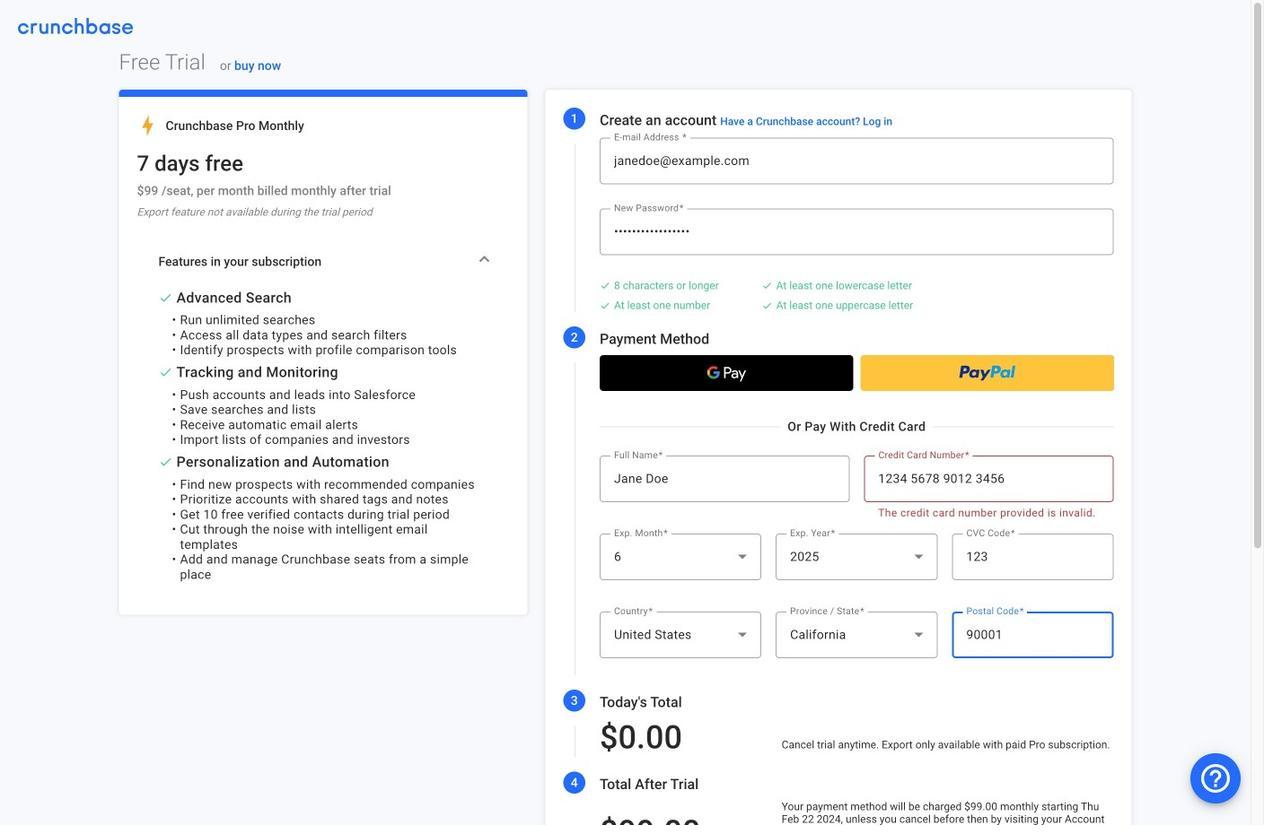 Task type: locate. For each thing, give the bounding box(es) containing it.
None email field
[[614, 150, 1099, 172]]

None password field
[[614, 221, 1099, 243]]

crunchbase image
[[18, 18, 133, 34]]

None text field
[[614, 469, 835, 490], [878, 469, 1099, 490], [966, 547, 1099, 568], [966, 625, 1099, 647], [614, 469, 835, 490], [878, 469, 1099, 490], [966, 547, 1099, 568], [966, 625, 1099, 647]]



